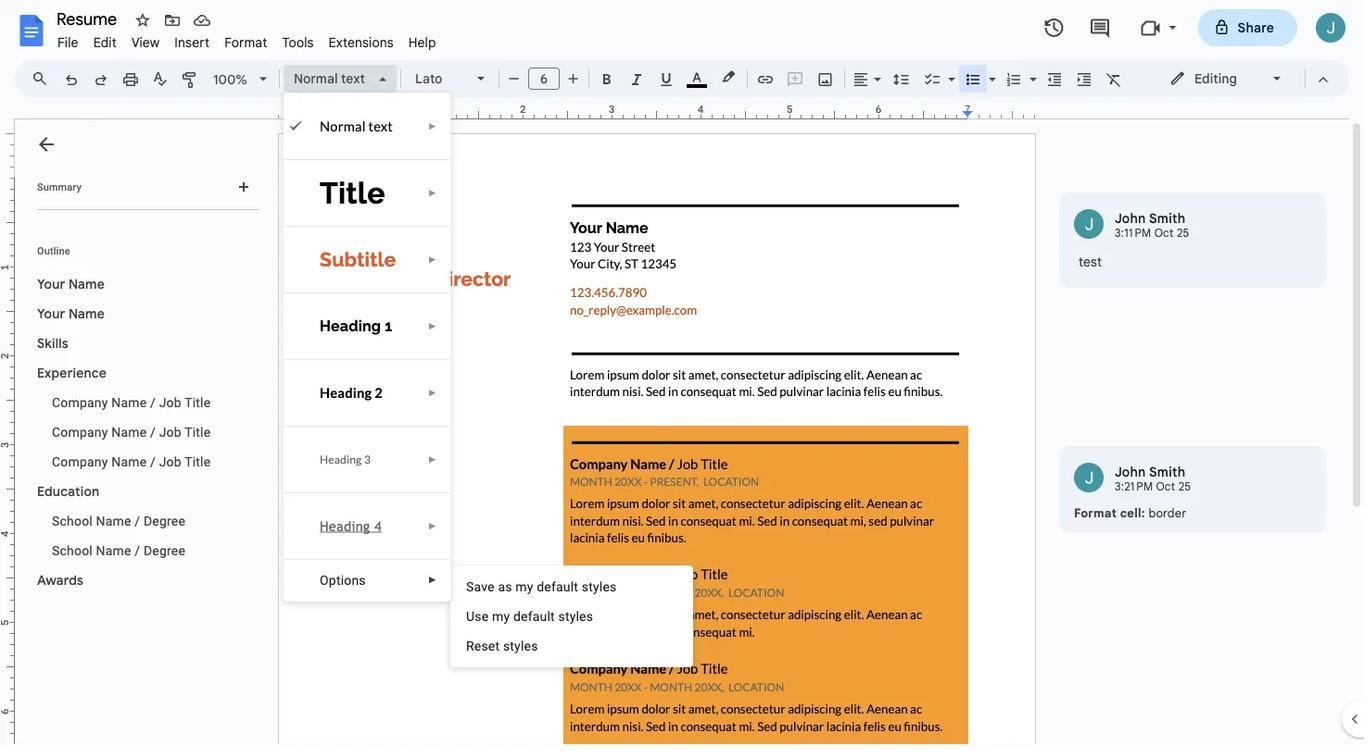 Task type: vqa. For each thing, say whether or not it's contained in the screenshot.


Task type: describe. For each thing, give the bounding box(es) containing it.
lato
[[415, 70, 442, 87]]

smith for john smith 3:21 pm oct 25
[[1149, 464, 1186, 480]]

normal inside title list box
[[320, 118, 366, 134]]

r eset styles
[[466, 639, 538, 654]]

3 company from the top
[[52, 455, 108, 470]]

0 vertical spatial default
[[537, 580, 578, 595]]

john smith image for john smith 3:21 pm oct 25
[[1074, 463, 1104, 493]]

editing
[[1195, 70, 1237, 87]]

john smith 3:11 pm oct 25
[[1115, 210, 1189, 240]]

summary
[[37, 181, 81, 193]]

title list box
[[284, 93, 451, 602]]

oct for john smith 3:11 pm oct 25
[[1154, 227, 1174, 240]]

help
[[408, 34, 436, 51]]

help menu item
[[401, 32, 444, 53]]

Zoom field
[[206, 66, 275, 94]]

1 horizontal spatial my
[[516, 580, 533, 595]]

3 job from the top
[[159, 455, 181, 470]]

options o element
[[320, 573, 371, 588]]

r
[[466, 639, 474, 654]]

john smith image for john smith 3:11 pm oct 25
[[1074, 209, 1104, 239]]

use my default styles u element
[[466, 609, 599, 625]]

► for heading 3
[[428, 455, 437, 465]]

4
[[374, 518, 382, 535]]

reset styles r element
[[466, 639, 544, 654]]

tools
[[282, 34, 314, 51]]

s ave as my default styles
[[466, 580, 617, 595]]

list inside title application
[[1059, 193, 1326, 534]]

smith for john smith 3:11 pm oct 25
[[1149, 210, 1186, 227]]

2 school from the top
[[52, 544, 93, 559]]

► for heading 2
[[428, 388, 437, 398]]

ptions
[[329, 573, 366, 588]]

1 school name / degree from the top
[[52, 514, 185, 529]]

2 your from the top
[[37, 306, 65, 322]]

2 company name / job title from the top
[[52, 425, 211, 440]]

main toolbar
[[55, 65, 1129, 94]]

Star checkbox
[[130, 7, 156, 33]]

1 company from the top
[[52, 395, 108, 411]]

document outline element
[[15, 120, 267, 746]]

edit
[[93, 34, 117, 51]]

top margin image
[[0, 134, 14, 183]]

3:21 pm
[[1115, 480, 1153, 494]]

1 your from the top
[[37, 276, 65, 292]]

menu inside title application
[[450, 566, 693, 668]]

heading for heading 4
[[320, 518, 370, 535]]

u
[[466, 609, 475, 625]]

extensions menu item
[[321, 32, 401, 53]]

format for format
[[224, 34, 267, 51]]

john for john smith 3:21 pm oct 25
[[1115, 464, 1146, 480]]

right margin image
[[963, 105, 1034, 119]]

heading 3
[[320, 453, 371, 467]]

2 company from the top
[[52, 425, 108, 440]]

title inside title list box
[[320, 176, 385, 210]]

checklist menu image
[[943, 67, 955, 73]]

s
[[466, 580, 474, 595]]

insert menu item
[[167, 32, 217, 53]]

1 company name / job title from the top
[[52, 395, 211, 411]]

heading 4
[[320, 518, 382, 535]]

2
[[375, 385, 383, 401]]

menu bar banner
[[0, 0, 1364, 746]]

john smith 3:21 pm oct 25
[[1115, 464, 1191, 494]]

2 degree from the top
[[144, 544, 185, 559]]

1 ► from the top
[[428, 121, 437, 132]]

Font size text field
[[529, 68, 559, 90]]

3:11 pm
[[1115, 227, 1151, 240]]

► for heading 4
[[428, 521, 437, 532]]

o
[[320, 573, 329, 588]]

file
[[57, 34, 78, 51]]

file menu item
[[50, 32, 86, 53]]

1 job from the top
[[159, 395, 181, 411]]

► for title
[[428, 188, 437, 198]]

awards
[[37, 573, 83, 589]]

► for subtitle
[[428, 254, 437, 265]]

0 vertical spatial styles
[[582, 580, 617, 595]]

2 your name from the top
[[37, 306, 105, 322]]

heading for heading 1
[[320, 318, 381, 335]]

1 degree from the top
[[144, 514, 185, 529]]

outline heading
[[15, 244, 267, 270]]

text color image
[[687, 66, 707, 88]]

Menus field
[[23, 66, 64, 92]]



Task type: locate. For each thing, give the bounding box(es) containing it.
oct for john smith 3:21 pm oct 25
[[1156, 480, 1175, 494]]

heading left 3
[[320, 453, 362, 467]]

save as my default styles s element
[[466, 580, 622, 595]]

your name down outline at left
[[37, 276, 105, 292]]

insert image image
[[815, 66, 836, 92]]

job
[[159, 395, 181, 411], [159, 425, 181, 440], [159, 455, 181, 470]]

left margin image
[[279, 105, 350, 119]]

border
[[1149, 506, 1187, 521]]

your
[[37, 276, 65, 292], [37, 306, 65, 322]]

test
[[1079, 254, 1102, 270]]

0 vertical spatial my
[[516, 580, 533, 595]]

25 right 3:11 pm
[[1177, 227, 1189, 240]]

smith inside john smith 3:11 pm oct 25
[[1149, 210, 1186, 227]]

john inside john smith 3:21 pm oct 25
[[1115, 464, 1146, 480]]

0 vertical spatial text
[[341, 70, 365, 87]]

1 vertical spatial john smith image
[[1074, 463, 1104, 493]]

default down s ave as my default styles
[[513, 609, 555, 625]]

john
[[1115, 210, 1146, 227], [1115, 464, 1146, 480]]

tools menu item
[[275, 32, 321, 53]]

school name / degree
[[52, 514, 185, 529], [52, 544, 185, 559]]

0 horizontal spatial format
[[224, 34, 267, 51]]

1 vertical spatial company
[[52, 425, 108, 440]]

text down extensions menu item
[[341, 70, 365, 87]]

1 vertical spatial your
[[37, 306, 65, 322]]

your name up skills
[[37, 306, 105, 322]]

heading 1
[[320, 318, 392, 335]]

1 vertical spatial format
[[1074, 506, 1117, 521]]

format cell: border
[[1074, 506, 1187, 521]]

company
[[52, 395, 108, 411], [52, 425, 108, 440], [52, 455, 108, 470]]

list containing john smith
[[1059, 193, 1326, 534]]

25 up border
[[1178, 480, 1191, 494]]

oct inside john smith 3:11 pm oct 25
[[1154, 227, 1174, 240]]

text
[[341, 70, 365, 87], [368, 118, 393, 134]]

view menu item
[[124, 32, 167, 53]]

6 ► from the top
[[428, 455, 437, 465]]

default up use my default styles u element at the left bottom of the page
[[537, 580, 578, 595]]

normal text inside title list box
[[320, 118, 393, 134]]

title
[[320, 176, 385, 210], [185, 395, 211, 411], [185, 425, 211, 440], [185, 455, 211, 470]]

heading for heading 3
[[320, 453, 362, 467]]

0 vertical spatial oct
[[1154, 227, 1174, 240]]

text inside title list box
[[368, 118, 393, 134]]

se
[[475, 609, 489, 625]]

heading 2
[[320, 385, 383, 401]]

summary heading
[[37, 180, 81, 195]]

2 john from the top
[[1115, 464, 1146, 480]]

0 vertical spatial job
[[159, 395, 181, 411]]

2 heading from the top
[[320, 385, 372, 401]]

2 vertical spatial styles
[[503, 639, 538, 654]]

4 ► from the top
[[428, 321, 437, 332]]

25 inside john smith 3:11 pm oct 25
[[1177, 227, 1189, 240]]

0 vertical spatial 25
[[1177, 227, 1189, 240]]

1 vertical spatial styles
[[558, 609, 593, 625]]

insert
[[175, 34, 210, 51]]

1 vertical spatial default
[[513, 609, 555, 625]]

1 vertical spatial text
[[368, 118, 393, 134]]

normal inside option
[[294, 70, 338, 87]]

heading
[[320, 318, 381, 335], [320, 385, 372, 401], [320, 453, 362, 467], [320, 518, 370, 535]]

1 vertical spatial my
[[492, 609, 510, 625]]

normal text up left margin image
[[294, 70, 365, 87]]

john smith image up test
[[1074, 209, 1104, 239]]

2 vertical spatial job
[[159, 455, 181, 470]]

normal down styles list. normal text selected. option
[[320, 118, 366, 134]]

as
[[498, 580, 512, 595]]

editing button
[[1157, 65, 1296, 93]]

john smith image left 3:21 pm
[[1074, 463, 1104, 493]]

company name / job title
[[52, 395, 211, 411], [52, 425, 211, 440], [52, 455, 211, 470]]

styles down save as my default styles s element
[[558, 609, 593, 625]]

Rename text field
[[50, 7, 128, 30]]

0 vertical spatial school
[[52, 514, 93, 529]]

menu bar
[[50, 24, 444, 55]]

0 vertical spatial john
[[1115, 210, 1146, 227]]

experience
[[37, 365, 107, 381]]

styles up use my default styles u element at the left bottom of the page
[[582, 580, 617, 595]]

2 vertical spatial company
[[52, 455, 108, 470]]

your name
[[37, 276, 105, 292], [37, 306, 105, 322]]

mode and view toolbar
[[1156, 60, 1338, 97]]

3 company name / job title from the top
[[52, 455, 211, 470]]

25 inside john smith 3:21 pm oct 25
[[1178, 480, 1191, 494]]

Font size field
[[528, 68, 567, 91]]

name
[[68, 276, 105, 292], [68, 306, 105, 322], [111, 395, 147, 411], [111, 425, 147, 440], [111, 455, 147, 470], [96, 514, 131, 529], [96, 544, 131, 559]]

extensions
[[329, 34, 394, 51]]

skills
[[37, 335, 68, 352]]

2 school name / degree from the top
[[52, 544, 185, 559]]

0 vertical spatial school name / degree
[[52, 514, 185, 529]]

school up awards
[[52, 544, 93, 559]]

0 vertical spatial normal text
[[294, 70, 365, 87]]

your down outline at left
[[37, 276, 65, 292]]

1 vertical spatial 25
[[1178, 480, 1191, 494]]

8 ► from the top
[[428, 575, 437, 586]]

bulleted list menu image
[[984, 67, 996, 73]]

0 vertical spatial degree
[[144, 514, 185, 529]]

2 vertical spatial company name / job title
[[52, 455, 211, 470]]

normal
[[294, 70, 338, 87], [320, 118, 366, 134]]

3 ► from the top
[[428, 254, 437, 265]]

normal text down styles list. normal text selected. option
[[320, 118, 393, 134]]

1 horizontal spatial text
[[368, 118, 393, 134]]

4 heading from the top
[[320, 518, 370, 535]]

format up zoom field
[[224, 34, 267, 51]]

1 heading from the top
[[320, 318, 381, 335]]

1 vertical spatial school
[[52, 544, 93, 559]]

format inside format menu item
[[224, 34, 267, 51]]

styles list. normal text selected. option
[[294, 66, 368, 92]]

►
[[428, 121, 437, 132], [428, 188, 437, 198], [428, 254, 437, 265], [428, 321, 437, 332], [428, 388, 437, 398], [428, 455, 437, 465], [428, 521, 437, 532], [428, 575, 437, 586]]

2 job from the top
[[159, 425, 181, 440]]

1 john from the top
[[1115, 210, 1146, 227]]

text inside option
[[341, 70, 365, 87]]

smith
[[1149, 210, 1186, 227], [1149, 464, 1186, 480]]

5 ► from the top
[[428, 388, 437, 398]]

7 ► from the top
[[428, 521, 437, 532]]

o ptions
[[320, 573, 366, 588]]

your up skills
[[37, 306, 65, 322]]

1 vertical spatial oct
[[1156, 480, 1175, 494]]

format
[[224, 34, 267, 51], [1074, 506, 1117, 521]]

menu bar containing file
[[50, 24, 444, 55]]

3 heading from the top
[[320, 453, 362, 467]]

cell:
[[1120, 506, 1145, 521]]

ave
[[474, 580, 495, 595]]

default
[[537, 580, 578, 595], [513, 609, 555, 625]]

heading left '4'
[[320, 518, 370, 535]]

styles down u se my default styles on the bottom of page
[[503, 639, 538, 654]]

my
[[516, 580, 533, 595], [492, 609, 510, 625]]

► for heading 1
[[428, 321, 437, 332]]

john inside john smith 3:11 pm oct 25
[[1115, 210, 1146, 227]]

1 vertical spatial company name / job title
[[52, 425, 211, 440]]

smith inside john smith 3:21 pm oct 25
[[1149, 464, 1186, 480]]

3
[[364, 453, 371, 467]]

2 smith from the top
[[1149, 464, 1186, 480]]

john smith image
[[1074, 209, 1104, 239], [1074, 463, 1104, 493]]

highlight color image
[[718, 66, 739, 88]]

heading left 2
[[320, 385, 372, 401]]

school
[[52, 514, 93, 529], [52, 544, 93, 559]]

john for john smith 3:11 pm oct 25
[[1115, 210, 1146, 227]]

oct up border
[[1156, 480, 1175, 494]]

0 vertical spatial smith
[[1149, 210, 1186, 227]]

education
[[37, 484, 99, 500]]

1 your name from the top
[[37, 276, 105, 292]]

1 vertical spatial job
[[159, 425, 181, 440]]

heading left 1
[[320, 318, 381, 335]]

1 vertical spatial john
[[1115, 464, 1146, 480]]

school name / degree down education
[[52, 514, 185, 529]]

text right left margin image
[[368, 118, 393, 134]]

oct right 3:11 pm
[[1154, 227, 1174, 240]]

/
[[150, 395, 156, 411], [150, 425, 156, 440], [150, 455, 156, 470], [135, 514, 140, 529], [135, 544, 140, 559]]

0 vertical spatial normal
[[294, 70, 338, 87]]

Zoom text field
[[209, 67, 253, 93]]

0 vertical spatial company
[[52, 395, 108, 411]]

menu
[[450, 566, 693, 668]]

format left cell:
[[1074, 506, 1117, 521]]

0 vertical spatial your name
[[37, 276, 105, 292]]

menu bar inside menu bar banner
[[50, 24, 444, 55]]

0 vertical spatial company name / job title
[[52, 395, 211, 411]]

heading for heading 2
[[320, 385, 372, 401]]

my right "as" at the bottom left
[[516, 580, 533, 595]]

1 vertical spatial school name / degree
[[52, 544, 185, 559]]

2 ► from the top
[[428, 188, 437, 198]]

subtitle
[[320, 248, 396, 272]]

edit menu item
[[86, 32, 124, 53]]

0 horizontal spatial my
[[492, 609, 510, 625]]

1 vertical spatial normal
[[320, 118, 366, 134]]

0 vertical spatial your
[[37, 276, 65, 292]]

u se my default styles
[[466, 609, 593, 625]]

1 vertical spatial normal text
[[320, 118, 393, 134]]

1
[[385, 318, 392, 335]]

1 vertical spatial smith
[[1149, 464, 1186, 480]]

degree
[[144, 514, 185, 529], [144, 544, 185, 559]]

1 john smith image from the top
[[1074, 209, 1104, 239]]

oct inside john smith 3:21 pm oct 25
[[1156, 480, 1175, 494]]

list
[[1059, 193, 1326, 534]]

0 vertical spatial format
[[224, 34, 267, 51]]

line & paragraph spacing image
[[891, 66, 912, 92]]

25
[[1177, 227, 1189, 240], [1178, 480, 1191, 494]]

school name / degree up awards
[[52, 544, 185, 559]]

25 for john smith 3:11 pm oct 25
[[1177, 227, 1189, 240]]

lato option
[[415, 66, 466, 92]]

1 school from the top
[[52, 514, 93, 529]]

view
[[131, 34, 160, 51]]

0 vertical spatial john smith image
[[1074, 209, 1104, 239]]

format menu item
[[217, 32, 275, 53]]

share button
[[1198, 9, 1297, 46]]

1 horizontal spatial format
[[1074, 506, 1117, 521]]

menu containing s
[[450, 566, 693, 668]]

normal text inside option
[[294, 70, 365, 87]]

2 john smith image from the top
[[1074, 463, 1104, 493]]

format for format cell: border
[[1074, 506, 1117, 521]]

outline
[[37, 245, 70, 257]]

eset
[[474, 639, 500, 654]]

title application
[[0, 0, 1364, 746]]

normal text
[[294, 70, 365, 87], [320, 118, 393, 134]]

styles
[[582, 580, 617, 595], [558, 609, 593, 625], [503, 639, 538, 654]]

0 horizontal spatial text
[[341, 70, 365, 87]]

share
[[1238, 19, 1274, 36]]

1 vertical spatial your name
[[37, 306, 105, 322]]

normal up left margin image
[[294, 70, 338, 87]]

1 smith from the top
[[1149, 210, 1186, 227]]

oct
[[1154, 227, 1174, 240], [1156, 480, 1175, 494]]

school down education
[[52, 514, 93, 529]]

25 for john smith 3:21 pm oct 25
[[1178, 480, 1191, 494]]

my right se
[[492, 609, 510, 625]]

1 vertical spatial degree
[[144, 544, 185, 559]]



